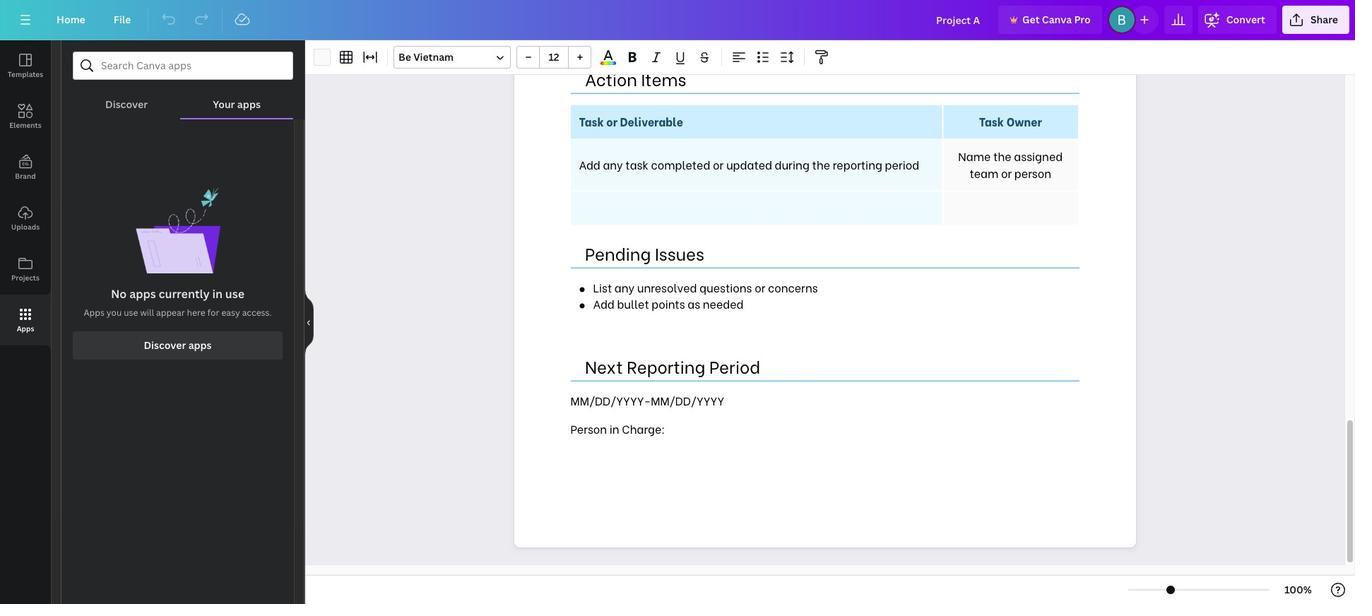 Task type: locate. For each thing, give the bounding box(es) containing it.
apps inside no apps currently in use apps you use will appear here for easy access.
[[129, 286, 156, 302]]

0 vertical spatial discover
[[105, 98, 148, 111]]

apps
[[84, 307, 105, 319], [17, 324, 34, 334]]

use
[[225, 286, 245, 302], [124, 307, 138, 319]]

in
[[212, 286, 223, 302], [610, 420, 619, 436]]

in inside no apps currently in use apps you use will appear here for easy access.
[[212, 286, 223, 302]]

be
[[399, 50, 411, 64]]

discover down search canva apps search box
[[105, 98, 148, 111]]

1 horizontal spatial in
[[610, 420, 619, 436]]

apps
[[237, 98, 261, 111], [129, 286, 156, 302], [188, 339, 212, 352]]

apps down projects
[[17, 324, 34, 334]]

unresolved
[[637, 279, 697, 296]]

mm/dd/yyyy-mm/dd/yyyy
[[571, 392, 724, 409]]

0 horizontal spatial apps
[[129, 286, 156, 302]]

0 horizontal spatial in
[[212, 286, 223, 302]]

mm/dd/yyyy
[[651, 392, 724, 409]]

discover apps button
[[73, 331, 283, 360]]

apps for your
[[237, 98, 261, 111]]

discover button
[[73, 80, 180, 118]]

no apps currently in use apps you use will appear here for easy access.
[[84, 286, 272, 319]]

your
[[213, 98, 235, 111]]

0 vertical spatial apps
[[237, 98, 261, 111]]

apps inside "button"
[[237, 98, 261, 111]]

file
[[114, 13, 131, 26]]

apps for discover
[[188, 339, 212, 352]]

1 vertical spatial use
[[124, 307, 138, 319]]

projects
[[11, 273, 40, 283]]

projects button
[[0, 244, 51, 295]]

as
[[688, 295, 700, 311]]

100%
[[1285, 583, 1312, 596]]

1 vertical spatial apps
[[17, 324, 34, 334]]

your apps button
[[180, 80, 293, 118]]

1 horizontal spatial apps
[[188, 339, 212, 352]]

0 vertical spatial use
[[225, 286, 245, 302]]

charge:
[[622, 420, 665, 436]]

uploads button
[[0, 193, 51, 244]]

templates button
[[0, 40, 51, 91]]

0 vertical spatial apps
[[84, 307, 105, 319]]

0 vertical spatial in
[[212, 286, 223, 302]]

apps inside button
[[17, 324, 34, 334]]

apps left you
[[84, 307, 105, 319]]

get canva pro button
[[999, 6, 1102, 34]]

be vietnam button
[[394, 46, 511, 69]]

discover for discover apps
[[144, 339, 186, 352]]

needed
[[703, 295, 744, 311]]

apps for no
[[129, 286, 156, 302]]

concerns
[[768, 279, 818, 296]]

2 horizontal spatial apps
[[237, 98, 261, 111]]

currently
[[159, 286, 210, 302]]

use up easy
[[225, 286, 245, 302]]

in right person on the left of the page
[[610, 420, 619, 436]]

add
[[593, 295, 615, 311]]

discover
[[105, 98, 148, 111], [144, 339, 186, 352]]

apps down here
[[188, 339, 212, 352]]

1 vertical spatial in
[[610, 420, 619, 436]]

here
[[187, 307, 205, 319]]

for
[[207, 307, 219, 319]]

discover down appear
[[144, 339, 186, 352]]

group
[[517, 46, 591, 69]]

your apps
[[213, 98, 261, 111]]

main menu bar
[[0, 0, 1355, 40]]

in up for
[[212, 286, 223, 302]]

1 horizontal spatial apps
[[84, 307, 105, 319]]

home link
[[45, 6, 97, 34]]

access.
[[242, 307, 272, 319]]

Search Canva apps search field
[[101, 52, 265, 79]]

None text field
[[514, 0, 1136, 547]]

side panel tab list
[[0, 40, 51, 346]]

vietnam
[[414, 50, 454, 64]]

share button
[[1282, 6, 1350, 34]]

discover for discover
[[105, 98, 148, 111]]

apps up the will
[[129, 286, 156, 302]]

1 vertical spatial apps
[[129, 286, 156, 302]]

get canva pro
[[1023, 13, 1091, 26]]

1 vertical spatial discover
[[144, 339, 186, 352]]

in inside text box
[[610, 420, 619, 436]]

use left the will
[[124, 307, 138, 319]]

2 vertical spatial apps
[[188, 339, 212, 352]]

appear
[[156, 307, 185, 319]]

0 horizontal spatial apps
[[17, 324, 34, 334]]

apps inside button
[[188, 339, 212, 352]]

apps right your
[[237, 98, 261, 111]]

elements button
[[0, 91, 51, 142]]

get
[[1023, 13, 1040, 26]]



Task type: vqa. For each thing, say whether or not it's contained in the screenshot.
Be Vietnam
yes



Task type: describe. For each thing, give the bounding box(es) containing it.
none text field containing list any unresolved questions or concerns
[[514, 0, 1136, 547]]

brand button
[[0, 142, 51, 193]]

elements
[[9, 120, 41, 130]]

or
[[755, 279, 766, 296]]

canva
[[1042, 13, 1072, 26]]

color range image
[[601, 62, 616, 65]]

apps inside no apps currently in use apps you use will appear here for easy access.
[[84, 307, 105, 319]]

share
[[1311, 13, 1338, 26]]

any
[[615, 279, 635, 296]]

templates
[[8, 69, 43, 79]]

discover apps
[[144, 339, 212, 352]]

be vietnam
[[399, 50, 454, 64]]

pro
[[1074, 13, 1091, 26]]

0 horizontal spatial use
[[124, 307, 138, 319]]

home
[[57, 13, 85, 26]]

uploads
[[11, 222, 40, 232]]

bullet
[[617, 295, 649, 311]]

convert
[[1227, 13, 1266, 26]]

no
[[111, 286, 127, 302]]

Design title text field
[[925, 6, 993, 34]]

empty folder image displayed when there are no installed apps image
[[135, 187, 220, 274]]

– – number field
[[544, 50, 564, 64]]

hide image
[[305, 288, 314, 356]]

1 horizontal spatial use
[[225, 286, 245, 302]]

#fafafa image
[[314, 49, 331, 66]]

list
[[593, 279, 612, 296]]

will
[[140, 307, 154, 319]]

file button
[[102, 6, 142, 34]]

100% button
[[1276, 579, 1321, 601]]

convert button
[[1198, 6, 1277, 34]]

apps button
[[0, 295, 51, 346]]

brand
[[15, 171, 36, 181]]

person
[[571, 420, 607, 436]]

person in charge:
[[571, 420, 668, 436]]

mm/dd/yyyy-
[[571, 392, 651, 409]]

questions
[[700, 279, 752, 296]]

points
[[652, 295, 685, 311]]

list any unresolved questions or concerns add bullet points as needed
[[593, 279, 818, 311]]

easy
[[222, 307, 240, 319]]

you
[[107, 307, 122, 319]]



